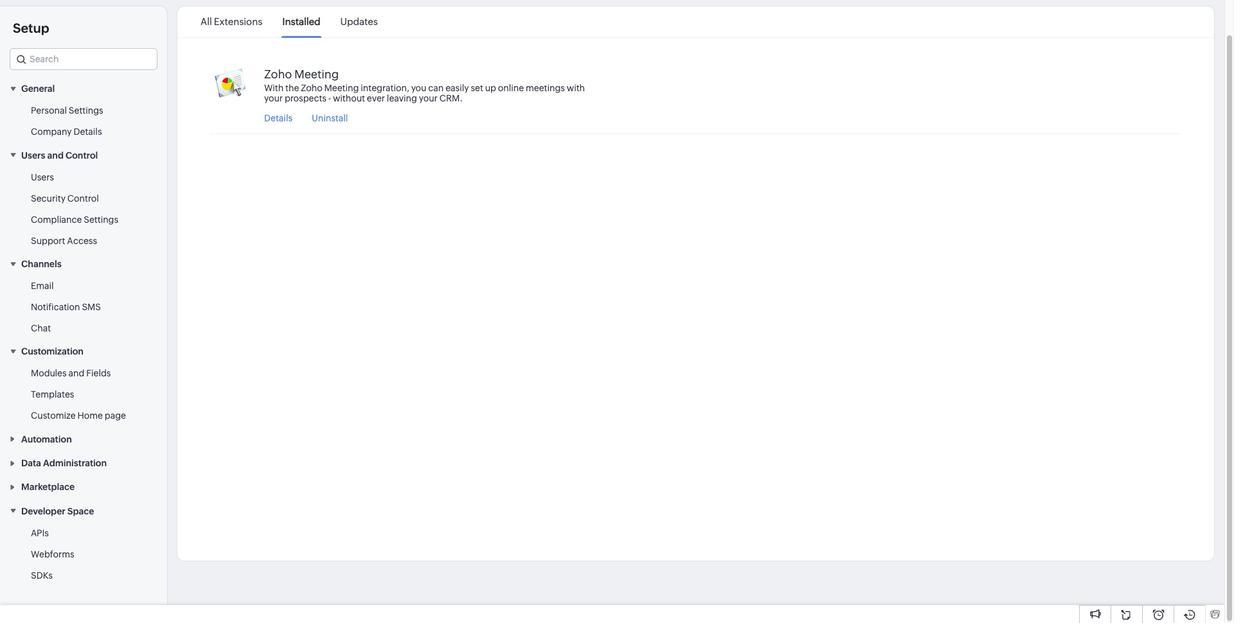 Task type: locate. For each thing, give the bounding box(es) containing it.
modules
[[31, 369, 67, 379]]

all
[[201, 16, 212, 27]]

notification sms link
[[31, 301, 101, 314]]

templates
[[31, 390, 74, 400]]

email
[[31, 281, 54, 291]]

1 vertical spatial zoho
[[301, 83, 323, 93]]

0 vertical spatial zoho
[[264, 68, 292, 81]]

webforms link
[[31, 548, 74, 561]]

users inside region
[[31, 172, 54, 182]]

0 horizontal spatial your
[[264, 93, 283, 104]]

users link
[[31, 171, 54, 184]]

all extensions
[[201, 16, 263, 27]]

channels region
[[0, 276, 167, 340]]

0 vertical spatial users
[[21, 150, 45, 161]]

prospects
[[285, 93, 327, 104]]

uninstall
[[312, 113, 348, 123]]

leaving
[[387, 93, 417, 104]]

customize home page
[[31, 411, 126, 422]]

general region
[[0, 101, 167, 143]]

all extensions link
[[201, 7, 263, 37]]

1 vertical spatial and
[[68, 369, 84, 379]]

company details link
[[31, 126, 102, 138]]

the
[[286, 83, 299, 93]]

1 horizontal spatial details
[[264, 113, 293, 123]]

and
[[47, 150, 64, 161], [68, 369, 84, 379]]

settings inside personal settings link
[[69, 106, 103, 116]]

zoho meeting link
[[264, 68, 339, 83]]

None field
[[10, 48, 158, 70]]

compliance
[[31, 215, 82, 225]]

fields
[[86, 369, 111, 379]]

marketplace button
[[0, 475, 167, 499]]

0 vertical spatial and
[[47, 150, 64, 161]]

users up users link
[[21, 150, 45, 161]]

0 vertical spatial details
[[264, 113, 293, 123]]

apis link
[[31, 527, 49, 540]]

notification sms
[[31, 302, 101, 313]]

your up details link
[[264, 93, 283, 104]]

users and control region
[[0, 167, 167, 252]]

general button
[[0, 77, 167, 101]]

users inside dropdown button
[[21, 150, 45, 161]]

and left 'fields'
[[68, 369, 84, 379]]

modules and fields link
[[31, 367, 111, 380]]

zoho up with
[[264, 68, 292, 81]]

control
[[66, 150, 98, 161], [67, 193, 99, 204]]

meeting
[[295, 68, 339, 81], [325, 83, 359, 93]]

support
[[31, 236, 65, 246]]

zoho right the
[[301, 83, 323, 93]]

with
[[264, 83, 284, 93]]

your
[[264, 93, 283, 104], [419, 93, 438, 104]]

with
[[567, 83, 585, 93]]

company details
[[31, 127, 102, 137]]

zoho
[[264, 68, 292, 81], [301, 83, 323, 93]]

security
[[31, 193, 66, 204]]

developer space button
[[0, 499, 167, 523]]

webforms
[[31, 550, 74, 560]]

details up users and control dropdown button on the top of the page
[[74, 127, 102, 137]]

users for users
[[31, 172, 54, 182]]

details down with
[[264, 113, 293, 123]]

up
[[485, 83, 496, 93]]

easily
[[446, 83, 469, 93]]

1 vertical spatial settings
[[84, 215, 118, 225]]

customization button
[[0, 340, 167, 364]]

0 vertical spatial control
[[66, 150, 98, 161]]

1 vertical spatial users
[[31, 172, 54, 182]]

1 vertical spatial control
[[67, 193, 99, 204]]

settings for personal settings
[[69, 106, 103, 116]]

online
[[498, 83, 524, 93]]

meeting up prospects
[[295, 68, 339, 81]]

settings inside compliance settings "link"
[[84, 215, 118, 225]]

0 horizontal spatial details
[[74, 127, 102, 137]]

0 horizontal spatial zoho
[[264, 68, 292, 81]]

personal settings
[[31, 106, 103, 116]]

personal settings link
[[31, 104, 103, 117]]

control up compliance settings "link"
[[67, 193, 99, 204]]

installed link
[[283, 7, 321, 37]]

page
[[105, 411, 126, 422]]

customize home page link
[[31, 410, 126, 423]]

users
[[21, 150, 45, 161], [31, 172, 54, 182]]

control inside "link"
[[67, 193, 99, 204]]

settings down general dropdown button
[[69, 106, 103, 116]]

and inside dropdown button
[[47, 150, 64, 161]]

channels
[[21, 259, 62, 269]]

email link
[[31, 280, 54, 293]]

and for modules
[[68, 369, 84, 379]]

details link
[[264, 113, 293, 123]]

users and control button
[[0, 143, 167, 167]]

customize
[[31, 411, 76, 422]]

personal
[[31, 106, 67, 116]]

settings up 'access'
[[84, 215, 118, 225]]

1 horizontal spatial your
[[419, 93, 438, 104]]

details
[[264, 113, 293, 123], [74, 127, 102, 137]]

control down company details
[[66, 150, 98, 161]]

and down company on the left
[[47, 150, 64, 161]]

administration
[[43, 459, 107, 469]]

settings
[[69, 106, 103, 116], [84, 215, 118, 225]]

data administration button
[[0, 451, 167, 475]]

1 vertical spatial details
[[74, 127, 102, 137]]

space
[[67, 507, 94, 517]]

customization
[[21, 347, 84, 357]]

templates link
[[31, 389, 74, 402]]

developer space region
[[0, 523, 167, 587]]

setup
[[13, 21, 49, 35]]

0 vertical spatial settings
[[69, 106, 103, 116]]

control inside dropdown button
[[66, 150, 98, 161]]

users up security
[[31, 172, 54, 182]]

your left crm. at the top left of the page
[[419, 93, 438, 104]]

and inside customization region
[[68, 369, 84, 379]]

1 horizontal spatial and
[[68, 369, 84, 379]]

0 horizontal spatial and
[[47, 150, 64, 161]]

developer
[[21, 507, 65, 517]]

meeting up uninstall link
[[325, 83, 359, 93]]

users for users and control
[[21, 150, 45, 161]]

1 vertical spatial meeting
[[325, 83, 359, 93]]



Task type: vqa. For each thing, say whether or not it's contained in the screenshot.


Task type: describe. For each thing, give the bounding box(es) containing it.
2 your from the left
[[419, 93, 438, 104]]

notification
[[31, 302, 80, 313]]

data administration
[[21, 459, 107, 469]]

support access
[[31, 236, 97, 246]]

modules and fields
[[31, 369, 111, 379]]

can
[[429, 83, 444, 93]]

compliance settings
[[31, 215, 118, 225]]

home
[[77, 411, 103, 422]]

company
[[31, 127, 72, 137]]

compliance settings link
[[31, 213, 118, 226]]

security control link
[[31, 192, 99, 205]]

developer space
[[21, 507, 94, 517]]

channels button
[[0, 252, 167, 276]]

general
[[21, 84, 55, 94]]

zoho meeting with the zoho meeting integration, you can easily set up online meetings with your prospects - without ever leaving your crm.
[[264, 68, 585, 104]]

sdks
[[31, 571, 53, 581]]

users and control
[[21, 150, 98, 161]]

automation
[[21, 435, 72, 445]]

access
[[67, 236, 97, 246]]

1 horizontal spatial zoho
[[301, 83, 323, 93]]

updates
[[341, 16, 378, 27]]

chat link
[[31, 322, 51, 335]]

data
[[21, 459, 41, 469]]

ever
[[367, 93, 385, 104]]

automation button
[[0, 427, 167, 451]]

1 your from the left
[[264, 93, 283, 104]]

you
[[411, 83, 427, 93]]

Search text field
[[10, 49, 157, 69]]

uninstall link
[[312, 113, 348, 123]]

updates link
[[341, 7, 378, 37]]

installed
[[283, 16, 321, 27]]

without
[[333, 93, 365, 104]]

and for users
[[47, 150, 64, 161]]

support access link
[[31, 235, 97, 247]]

set
[[471, 83, 484, 93]]

marketplace
[[21, 483, 75, 493]]

0 vertical spatial meeting
[[295, 68, 339, 81]]

chat
[[31, 324, 51, 334]]

details inside general region
[[74, 127, 102, 137]]

integration,
[[361, 83, 410, 93]]

sms
[[82, 302, 101, 313]]

sdks link
[[31, 570, 53, 583]]

extensions
[[214, 16, 263, 27]]

-
[[328, 93, 331, 104]]

security control
[[31, 193, 99, 204]]

crm.
[[440, 93, 463, 104]]

customization region
[[0, 364, 167, 427]]

apis
[[31, 529, 49, 539]]

meetings
[[526, 83, 565, 93]]

settings for compliance settings
[[84, 215, 118, 225]]



